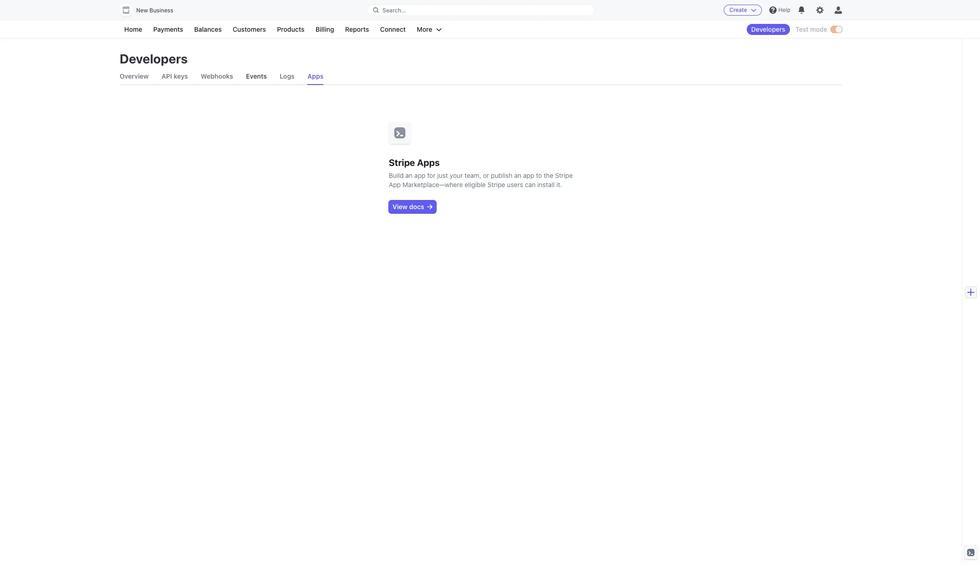 Task type: describe. For each thing, give the bounding box(es) containing it.
help
[[779, 6, 791, 13]]

app
[[389, 181, 401, 189]]

products
[[277, 25, 305, 33]]

developers inside developers link
[[752, 25, 786, 33]]

connect link
[[376, 24, 411, 35]]

payments link
[[149, 24, 188, 35]]

reports link
[[341, 24, 374, 35]]

users
[[507, 181, 523, 189]]

products link
[[273, 24, 309, 35]]

apps link
[[308, 68, 324, 85]]

search…
[[383, 7, 406, 14]]

balances link
[[190, 24, 226, 35]]

create
[[730, 6, 748, 13]]

overview
[[120, 72, 149, 80]]

2 app from the left
[[523, 172, 535, 180]]

more button
[[412, 24, 446, 35]]

help button
[[766, 3, 795, 17]]

webhooks link
[[201, 68, 233, 85]]

new business button
[[120, 4, 183, 17]]

reports
[[345, 25, 369, 33]]

home
[[124, 25, 142, 33]]

can
[[525, 181, 536, 189]]

keys
[[174, 72, 188, 80]]

test
[[796, 25, 809, 33]]

1 vertical spatial developers
[[120, 51, 188, 66]]

0 vertical spatial stripe
[[389, 157, 415, 168]]

team,
[[465, 172, 482, 180]]

docs
[[409, 203, 424, 211]]

api keys
[[162, 72, 188, 80]]

home link
[[120, 24, 147, 35]]

balances
[[194, 25, 222, 33]]

1 an from the left
[[406, 172, 413, 180]]

the
[[544, 172, 554, 180]]

view docs
[[393, 203, 424, 211]]

api keys link
[[162, 68, 188, 85]]

or
[[483, 172, 489, 180]]

mode
[[811, 25, 828, 33]]

2 vertical spatial stripe
[[488, 181, 505, 189]]

tab list containing overview
[[120, 68, 842, 85]]

just
[[437, 172, 448, 180]]

new business
[[136, 7, 173, 14]]

to
[[536, 172, 542, 180]]

0 vertical spatial apps
[[308, 72, 324, 80]]

new
[[136, 7, 148, 14]]

your
[[450, 172, 463, 180]]

install
[[538, 181, 555, 189]]

billing link
[[311, 24, 339, 35]]



Task type: vqa. For each thing, say whether or not it's contained in the screenshot.
EXPORT
no



Task type: locate. For each thing, give the bounding box(es) containing it.
app
[[415, 172, 426, 180], [523, 172, 535, 180]]

0 horizontal spatial stripe
[[389, 157, 415, 168]]

events link
[[246, 68, 267, 85]]

app left for
[[415, 172, 426, 180]]

events
[[246, 72, 267, 80]]

developers link
[[747, 24, 790, 35]]

logs link
[[280, 68, 295, 85]]

0 vertical spatial developers
[[752, 25, 786, 33]]

developers up the api
[[120, 51, 188, 66]]

1 vertical spatial apps
[[417, 157, 440, 168]]

tab list
[[120, 68, 842, 85]]

Search… text field
[[368, 4, 594, 16]]

0 horizontal spatial an
[[406, 172, 413, 180]]

connect
[[380, 25, 406, 33]]

apps inside stripe apps build an app for just your team, or publish an app to the stripe app marketplace—where eligible stripe users can install it.
[[417, 157, 440, 168]]

1 horizontal spatial an
[[514, 172, 522, 180]]

apps up for
[[417, 157, 440, 168]]

customers link
[[228, 24, 271, 35]]

publish
[[491, 172, 513, 180]]

stripe up it.
[[555, 172, 573, 180]]

1 horizontal spatial apps
[[417, 157, 440, 168]]

for
[[427, 172, 436, 180]]

1 app from the left
[[415, 172, 426, 180]]

it.
[[557, 181, 562, 189]]

1 horizontal spatial app
[[523, 172, 535, 180]]

marketplace—where
[[403, 181, 463, 189]]

build
[[389, 172, 404, 180]]

Search… search field
[[368, 4, 594, 16]]

2 horizontal spatial stripe
[[555, 172, 573, 180]]

eligible
[[465, 181, 486, 189]]

2 an from the left
[[514, 172, 522, 180]]

api
[[162, 72, 172, 80]]

apps right logs
[[308, 72, 324, 80]]

webhooks
[[201, 72, 233, 80]]

an right build
[[406, 172, 413, 180]]

developers down help popup button
[[752, 25, 786, 33]]

billing
[[316, 25, 334, 33]]

an
[[406, 172, 413, 180], [514, 172, 522, 180]]

0 horizontal spatial apps
[[308, 72, 324, 80]]

0 horizontal spatial app
[[415, 172, 426, 180]]

business
[[150, 7, 173, 14]]

notifications image
[[798, 6, 806, 14]]

1 horizontal spatial stripe
[[488, 181, 505, 189]]

view
[[393, 203, 408, 211]]

view docs link
[[389, 201, 436, 214]]

stripe
[[389, 157, 415, 168], [555, 172, 573, 180], [488, 181, 505, 189]]

stripe apps build an app for just your team, or publish an app to the stripe app marketplace—where eligible stripe users can install it.
[[389, 157, 573, 189]]

apps
[[308, 72, 324, 80], [417, 157, 440, 168]]

developers
[[752, 25, 786, 33], [120, 51, 188, 66]]

an up users
[[514, 172, 522, 180]]

stripe down publish on the top
[[488, 181, 505, 189]]

app up the can
[[523, 172, 535, 180]]

1 horizontal spatial developers
[[752, 25, 786, 33]]

customers
[[233, 25, 266, 33]]

overview link
[[120, 68, 149, 85]]

1 vertical spatial stripe
[[555, 172, 573, 180]]

payments
[[153, 25, 183, 33]]

0 horizontal spatial developers
[[120, 51, 188, 66]]

stripe up build
[[389, 157, 415, 168]]

create button
[[724, 5, 762, 16]]

logs
[[280, 72, 295, 80]]

test mode
[[796, 25, 828, 33]]

more
[[417, 25, 433, 33]]



